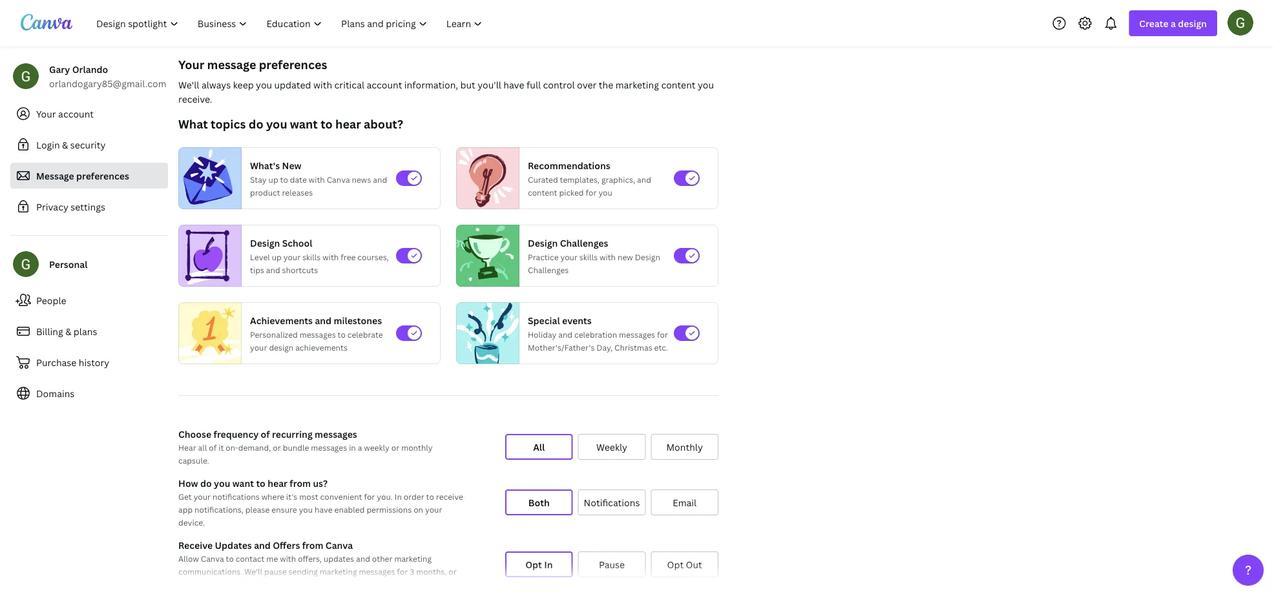 Task type: describe. For each thing, give the bounding box(es) containing it.
templates,
[[560, 174, 600, 185]]

you'll
[[478, 79, 501, 91]]

notifications,
[[195, 504, 243, 515]]

keep
[[233, 79, 254, 91]]

topic image for recommendations
[[457, 147, 514, 209]]

notifications
[[584, 497, 640, 509]]

new
[[618, 252, 633, 262]]

in
[[349, 442, 356, 453]]

message preferences
[[36, 170, 129, 182]]

create
[[1140, 17, 1169, 29]]

releases
[[282, 187, 313, 198]]

to right order
[[426, 491, 434, 502]]

and inside achievements and milestones personalized messages to celebrate your design achievements
[[315, 314, 332, 327]]

holiday
[[528, 329, 557, 340]]

your message preferences
[[178, 57, 327, 72]]

convenient
[[320, 491, 362, 502]]

design inside dropdown button
[[1178, 17, 1207, 29]]

Email button
[[651, 490, 719, 516]]

& for login
[[62, 139, 68, 151]]

with inside 'we'll always keep you updated with critical account information, but you'll have full control over the marketing content you receive.'
[[313, 79, 332, 91]]

but
[[460, 79, 475, 91]]

on
[[414, 504, 423, 515]]

and inside what's new stay up to date with canva news and product releases
[[373, 174, 387, 185]]

we'll always keep you updated with critical account information, but you'll have full control over the marketing content you receive.
[[178, 79, 714, 105]]

celebration
[[574, 329, 617, 340]]

your for your message preferences
[[178, 57, 204, 72]]

canva for canva
[[201, 553, 224, 564]]

choose
[[178, 428, 211, 440]]

your account
[[36, 108, 94, 120]]

and inside design school level up your skills with free courses, tips and shortcuts
[[266, 265, 280, 275]]

1 horizontal spatial hear
[[335, 116, 361, 132]]

up for design
[[272, 252, 282, 262]]

it's
[[286, 491, 297, 502]]

Notifications button
[[578, 490, 646, 516]]

achievements
[[250, 314, 313, 327]]

your inside design challenges practice your skills with new design challenges
[[561, 252, 578, 262]]

do inside the how do you want to hear from us? get your notifications where it's most convenient for you. in order to receive app notifications, please ensure you have enabled permissions on your device.
[[200, 477, 212, 490]]

people
[[36, 294, 66, 307]]

you.
[[377, 491, 393, 502]]

Opt Out button
[[651, 552, 719, 578]]

a inside dropdown button
[[1171, 17, 1176, 29]]

login & security
[[36, 139, 106, 151]]

topics
[[211, 116, 246, 132]]

tips
[[250, 265, 264, 275]]

news
[[352, 174, 371, 185]]

all
[[198, 442, 207, 453]]

to inside receive updates and offers from canva allow canva to contact me with offers, updates and other marketing communications. we'll pause sending marketing messages for 3 months, or you can unsubscribe from all.
[[226, 553, 234, 564]]

about?
[[364, 116, 403, 132]]

achievements
[[295, 342, 348, 353]]

to inside achievements and milestones personalized messages to celebrate your design achievements
[[338, 329, 346, 340]]

new
[[282, 159, 302, 172]]

other
[[372, 553, 393, 564]]

opt for opt in
[[525, 559, 542, 571]]

message
[[207, 57, 256, 72]]

your right get
[[194, 491, 211, 502]]

messages inside achievements and milestones personalized messages to celebrate your design achievements
[[300, 329, 336, 340]]

information,
[[404, 79, 458, 91]]

for inside the how do you want to hear from us? get your notifications where it's most convenient for you. in order to receive app notifications, please ensure you have enabled permissions on your device.
[[364, 491, 375, 502]]

demand,
[[238, 442, 271, 453]]

contact
[[236, 553, 265, 564]]

1 horizontal spatial do
[[249, 116, 263, 132]]

have inside 'we'll always keep you updated with critical account information, but you'll have full control over the marketing content you receive.'
[[504, 79, 524, 91]]

from inside the how do you want to hear from us? get your notifications where it's most convenient for you. in order to receive app notifications, please ensure you have enabled permissions on your device.
[[290, 477, 311, 490]]

Pause button
[[578, 552, 646, 578]]

1 vertical spatial from
[[302, 539, 323, 552]]

design for design school
[[250, 237, 280, 249]]

level
[[250, 252, 270, 262]]

and inside special events holiday and celebration messages for mother's/father's day, christmas etc.
[[558, 329, 573, 340]]

purchase
[[36, 356, 76, 369]]

christmas
[[615, 342, 652, 353]]

the
[[599, 79, 613, 91]]

your inside achievements and milestones personalized messages to celebrate your design achievements
[[250, 342, 267, 353]]

critical
[[334, 79, 364, 91]]

0 horizontal spatial or
[[273, 442, 281, 453]]

billing & plans
[[36, 325, 97, 338]]

2 vertical spatial from
[[257, 579, 275, 590]]

1 vertical spatial account
[[58, 108, 94, 120]]

special events holiday and celebration messages for mother's/father's day, christmas etc.
[[528, 314, 668, 353]]

create a design
[[1140, 17, 1207, 29]]

special
[[528, 314, 560, 327]]

we'll inside receive updates and offers from canva allow canva to contact me with offers, updates and other marketing communications. we'll pause sending marketing messages for 3 months, or you can unsubscribe from all.
[[244, 566, 262, 577]]

up for what's
[[269, 174, 278, 185]]

sending
[[289, 566, 318, 577]]

updated
[[274, 79, 311, 91]]

recommendations
[[528, 159, 611, 172]]

design challenges practice your skills with new design challenges
[[528, 237, 660, 275]]

both
[[528, 497, 550, 509]]

All button
[[505, 434, 573, 460]]

practice
[[528, 252, 559, 262]]

1 horizontal spatial or
[[391, 442, 399, 453]]

in inside the how do you want to hear from us? get your notifications where it's most convenient for you. in order to receive app notifications, please ensure you have enabled permissions on your device.
[[395, 491, 402, 502]]

can
[[194, 579, 208, 590]]

have inside the how do you want to hear from us? get your notifications where it's most convenient for you. in order to receive app notifications, please ensure you have enabled permissions on your device.
[[315, 504, 333, 515]]

please
[[245, 504, 270, 515]]

what
[[178, 116, 208, 132]]

you inside receive updates and offers from canva allow canva to contact me with offers, updates and other marketing communications. we'll pause sending marketing messages for 3 months, or you can unsubscribe from all.
[[178, 579, 192, 590]]

gary
[[49, 63, 70, 75]]

mother's/father's
[[528, 342, 595, 353]]

for inside recommendations curated templates, graphics, and content picked for you
[[586, 187, 597, 198]]

full
[[527, 79, 541, 91]]

get
[[178, 491, 192, 502]]

weekly
[[596, 441, 627, 453]]

receive updates and offers from canva allow canva to contact me with offers, updates and other marketing communications. we'll pause sending marketing messages for 3 months, or you can unsubscribe from all.
[[178, 539, 457, 590]]

0 vertical spatial challenges
[[560, 237, 608, 249]]

how
[[178, 477, 198, 490]]

topic image for design school
[[179, 225, 236, 287]]

messages inside receive updates and offers from canva allow canva to contact me with offers, updates and other marketing communications. we'll pause sending marketing messages for 3 months, or you can unsubscribe from all.
[[359, 566, 395, 577]]

Opt In button
[[505, 552, 573, 578]]

stay
[[250, 174, 267, 185]]

device.
[[178, 517, 205, 528]]

marketing for other
[[394, 553, 432, 564]]



Task type: locate. For each thing, give the bounding box(es) containing it.
topic image
[[179, 147, 236, 209], [457, 147, 514, 209], [179, 225, 236, 287], [457, 225, 514, 287], [179, 300, 241, 367], [457, 300, 519, 367]]

1 vertical spatial challenges
[[528, 265, 569, 275]]

to inside what's new stay up to date with canva news and product releases
[[280, 174, 288, 185]]

etc.
[[654, 342, 668, 353]]

your right practice
[[561, 252, 578, 262]]

opt out
[[667, 559, 702, 571]]

1 vertical spatial up
[[272, 252, 282, 262]]

what's
[[250, 159, 280, 172]]

1 horizontal spatial want
[[290, 116, 318, 132]]

design for design challenges
[[528, 237, 558, 249]]

opt inside button
[[667, 559, 684, 571]]

&
[[62, 139, 68, 151], [65, 325, 71, 338]]

0 horizontal spatial we'll
[[178, 79, 199, 91]]

1 horizontal spatial have
[[504, 79, 524, 91]]

3
[[410, 566, 414, 577]]

how do you want to hear from us? get your notifications where it's most convenient for you. in order to receive app notifications, please ensure you have enabled permissions on your device.
[[178, 477, 463, 528]]

plans
[[74, 325, 97, 338]]

challenges down practice
[[528, 265, 569, 275]]

we'll inside 'we'll always keep you updated with critical account information, but you'll have full control over the marketing content you receive.'
[[178, 79, 199, 91]]

canva for date
[[327, 174, 350, 185]]

& for billing
[[65, 325, 71, 338]]

with right date
[[309, 174, 325, 185]]

for inside special events holiday and celebration messages for mother's/father's day, christmas etc.
[[657, 329, 668, 340]]

opt down both on the left bottom
[[525, 559, 542, 571]]

with down the 'offers'
[[280, 553, 296, 564]]

0 horizontal spatial your
[[36, 108, 56, 120]]

topic image left holiday
[[457, 300, 519, 367]]

1 vertical spatial &
[[65, 325, 71, 338]]

opt in
[[525, 559, 553, 571]]

1 vertical spatial canva
[[326, 539, 353, 552]]

challenges down picked
[[560, 237, 608, 249]]

1 horizontal spatial design
[[1178, 17, 1207, 29]]

on-
[[226, 442, 238, 453]]

your inside design school level up your skills with free courses, tips and shortcuts
[[284, 252, 301, 262]]

and up me
[[254, 539, 271, 552]]

skills inside design school level up your skills with free courses, tips and shortcuts
[[303, 252, 321, 262]]

of up demand, at the bottom of page
[[261, 428, 270, 440]]

your for your account
[[36, 108, 56, 120]]

it
[[219, 442, 224, 453]]

Both button
[[505, 490, 573, 516]]

or left bundle at the left
[[273, 442, 281, 453]]

1 horizontal spatial of
[[261, 428, 270, 440]]

do right topics
[[249, 116, 263, 132]]

0 horizontal spatial design
[[269, 342, 294, 353]]

1 horizontal spatial account
[[367, 79, 402, 91]]

offers
[[273, 539, 300, 552]]

history
[[79, 356, 109, 369]]

have down most at the left bottom of page
[[315, 504, 333, 515]]

design up practice
[[528, 237, 558, 249]]

we'll
[[178, 79, 199, 91], [244, 566, 262, 577]]

design inside achievements and milestones personalized messages to celebrate your design achievements
[[269, 342, 294, 353]]

message preferences link
[[10, 163, 168, 189]]

topic image for design challenges
[[457, 225, 514, 287]]

most
[[299, 491, 318, 502]]

1 opt from the left
[[525, 559, 542, 571]]

1 vertical spatial of
[[209, 442, 217, 453]]

security
[[70, 139, 106, 151]]

for inside receive updates and offers from canva allow canva to contact me with offers, updates and other marketing communications. we'll pause sending marketing messages for 3 months, or you can unsubscribe from all.
[[397, 566, 408, 577]]

1 vertical spatial a
[[358, 442, 362, 453]]

1 vertical spatial in
[[544, 559, 553, 571]]

and inside recommendations curated templates, graphics, and content picked for you
[[637, 174, 651, 185]]

0 vertical spatial of
[[261, 428, 270, 440]]

topic image left stay
[[179, 147, 236, 209]]

me
[[266, 553, 278, 564]]

0 vertical spatial we'll
[[178, 79, 199, 91]]

do
[[249, 116, 263, 132], [200, 477, 212, 490]]

0 horizontal spatial marketing
[[320, 566, 357, 577]]

orlandogary85@gmail.com
[[49, 77, 166, 90]]

or inside receive updates and offers from canva allow canva to contact me with offers, updates and other marketing communications. we'll pause sending marketing messages for 3 months, or you can unsubscribe from all.
[[449, 566, 457, 577]]

a right the in
[[358, 442, 362, 453]]

up inside design school level up your skills with free courses, tips and shortcuts
[[272, 252, 282, 262]]

1 horizontal spatial in
[[544, 559, 553, 571]]

0 vertical spatial content
[[661, 79, 696, 91]]

2 skills from the left
[[580, 252, 598, 262]]

in right you.
[[395, 491, 402, 502]]

privacy
[[36, 201, 68, 213]]

1 horizontal spatial design
[[528, 237, 558, 249]]

from down "pause"
[[257, 579, 275, 590]]

or right weekly
[[391, 442, 399, 453]]

preferences up updated
[[259, 57, 327, 72]]

1 vertical spatial have
[[315, 504, 333, 515]]

canva inside what's new stay up to date with canva news and product releases
[[327, 174, 350, 185]]

pause
[[264, 566, 287, 577]]

& left plans
[[65, 325, 71, 338]]

0 horizontal spatial skills
[[303, 252, 321, 262]]

0 horizontal spatial preferences
[[76, 170, 129, 182]]

1 vertical spatial design
[[269, 342, 294, 353]]

want inside the how do you want to hear from us? get your notifications where it's most convenient for you. in order to receive app notifications, please ensure you have enabled permissions on your device.
[[232, 477, 254, 490]]

to down updates
[[226, 553, 234, 564]]

topic image for achievements and milestones
[[179, 300, 241, 367]]

design right the create
[[1178, 17, 1207, 29]]

0 horizontal spatial have
[[315, 504, 333, 515]]

purchase history
[[36, 356, 109, 369]]

0 horizontal spatial account
[[58, 108, 94, 120]]

up right level
[[272, 252, 282, 262]]

0 horizontal spatial design
[[250, 237, 280, 249]]

what topics do you want to hear about?
[[178, 116, 403, 132]]

up
[[269, 174, 278, 185], [272, 252, 282, 262]]

0 vertical spatial want
[[290, 116, 318, 132]]

0 vertical spatial do
[[249, 116, 263, 132]]

1 horizontal spatial marketing
[[394, 553, 432, 564]]

preferences down login & security "link"
[[76, 170, 129, 182]]

your up login
[[36, 108, 56, 120]]

events
[[562, 314, 592, 327]]

1 vertical spatial do
[[200, 477, 212, 490]]

0 vertical spatial account
[[367, 79, 402, 91]]

want down updated
[[290, 116, 318, 132]]

and right graphics,
[[637, 174, 651, 185]]

from up offers,
[[302, 539, 323, 552]]

frequency
[[214, 428, 259, 440]]

domains
[[36, 387, 75, 400]]

with inside design school level up your skills with free courses, tips and shortcuts
[[323, 252, 339, 262]]

2 horizontal spatial design
[[635, 252, 660, 262]]

top level navigation element
[[88, 10, 493, 36]]

account inside 'we'll always keep you updated with critical account information, but you'll have full control over the marketing content you receive.'
[[367, 79, 402, 91]]

your up always
[[178, 57, 204, 72]]

hear inside the how do you want to hear from us? get your notifications where it's most convenient for you. in order to receive app notifications, please ensure you have enabled permissions on your device.
[[268, 477, 288, 490]]

permissions
[[367, 504, 412, 515]]

1 horizontal spatial skills
[[580, 252, 598, 262]]

& right login
[[62, 139, 68, 151]]

to down milestones on the bottom
[[338, 329, 346, 340]]

your right on
[[425, 504, 442, 515]]

messages left the in
[[311, 442, 347, 453]]

control
[[543, 79, 575, 91]]

1 vertical spatial we'll
[[244, 566, 262, 577]]

of left the it
[[209, 442, 217, 453]]

canva up communications. at the bottom left of the page
[[201, 553, 224, 564]]

up right stay
[[269, 174, 278, 185]]

of
[[261, 428, 270, 440], [209, 442, 217, 453]]

skills up shortcuts
[[303, 252, 321, 262]]

0 horizontal spatial in
[[395, 491, 402, 502]]

design up level
[[250, 237, 280, 249]]

with inside design challenges practice your skills with new design challenges
[[600, 252, 616, 262]]

school
[[282, 237, 312, 249]]

graphics,
[[602, 174, 635, 185]]

recommendations curated templates, graphics, and content picked for you
[[528, 159, 651, 198]]

login
[[36, 139, 60, 151]]

for left you.
[[364, 491, 375, 502]]

you inside recommendations curated templates, graphics, and content picked for you
[[599, 187, 613, 198]]

or
[[273, 442, 281, 453], [391, 442, 399, 453], [449, 566, 457, 577]]

topic image left tips
[[179, 225, 236, 287]]

account right critical
[[367, 79, 402, 91]]

ensure
[[272, 504, 297, 515]]

messages up achievements
[[300, 329, 336, 340]]

0 vertical spatial marketing
[[616, 79, 659, 91]]

recurring
[[272, 428, 313, 440]]

in inside button
[[544, 559, 553, 571]]

messages up the in
[[315, 428, 357, 440]]

1 horizontal spatial we'll
[[244, 566, 262, 577]]

marketing down "updates"
[[320, 566, 357, 577]]

0 horizontal spatial do
[[200, 477, 212, 490]]

2 vertical spatial canva
[[201, 553, 224, 564]]

0 vertical spatial a
[[1171, 17, 1176, 29]]

1 vertical spatial want
[[232, 477, 254, 490]]

Weekly button
[[578, 434, 646, 460]]

notifications
[[213, 491, 260, 502]]

a inside choose frequency of recurring messages hear all of it on-demand, or bundle messages in a weekly or monthly capsule.
[[358, 442, 362, 453]]

canva up "updates"
[[326, 539, 353, 552]]

canva left news
[[327, 174, 350, 185]]

marketing right the
[[616, 79, 659, 91]]

topic image left 'curated'
[[457, 147, 514, 209]]

1 vertical spatial content
[[528, 187, 557, 198]]

0 vertical spatial from
[[290, 477, 311, 490]]

design right new
[[635, 252, 660, 262]]

your down school
[[284, 252, 301, 262]]

1 vertical spatial preferences
[[76, 170, 129, 182]]

with
[[313, 79, 332, 91], [309, 174, 325, 185], [323, 252, 339, 262], [600, 252, 616, 262], [280, 553, 296, 564]]

and left other
[[356, 553, 370, 564]]

1 horizontal spatial preferences
[[259, 57, 327, 72]]

messages down other
[[359, 566, 395, 577]]

choose frequency of recurring messages hear all of it on-demand, or bundle messages in a weekly or monthly capsule.
[[178, 428, 433, 466]]

0 vertical spatial design
[[1178, 17, 1207, 29]]

topic image left personalized
[[179, 300, 241, 367]]

bundle
[[283, 442, 309, 453]]

content inside 'we'll always keep you updated with critical account information, but you'll have full control over the marketing content you receive.'
[[661, 79, 696, 91]]

allow
[[178, 553, 199, 564]]

message
[[36, 170, 74, 182]]

want up notifications
[[232, 477, 254, 490]]

your down personalized
[[250, 342, 267, 353]]

people link
[[10, 288, 168, 313]]

marketing up the 3
[[394, 553, 432, 564]]

1 vertical spatial your
[[36, 108, 56, 120]]

0 horizontal spatial hear
[[268, 477, 288, 490]]

messages inside special events holiday and celebration messages for mother's/father's day, christmas etc.
[[619, 329, 655, 340]]

and right news
[[373, 174, 387, 185]]

0 vertical spatial in
[[395, 491, 402, 502]]

2 horizontal spatial or
[[449, 566, 457, 577]]

your
[[178, 57, 204, 72], [36, 108, 56, 120]]

out
[[686, 559, 702, 571]]

us?
[[313, 477, 328, 490]]

0 horizontal spatial opt
[[525, 559, 542, 571]]

0 horizontal spatial want
[[232, 477, 254, 490]]

orlando
[[72, 63, 108, 75]]

have left full
[[504, 79, 524, 91]]

all
[[533, 441, 545, 453]]

gary orlando orlandogary85@gmail.com
[[49, 63, 166, 90]]

1 horizontal spatial your
[[178, 57, 204, 72]]

we'll down contact
[[244, 566, 262, 577]]

marketing
[[616, 79, 659, 91], [394, 553, 432, 564], [320, 566, 357, 577]]

1 horizontal spatial a
[[1171, 17, 1176, 29]]

messages up christmas
[[619, 329, 655, 340]]

2 opt from the left
[[667, 559, 684, 571]]

0 vertical spatial &
[[62, 139, 68, 151]]

from up it's
[[290, 477, 311, 490]]

0 horizontal spatial a
[[358, 442, 362, 453]]

do right how
[[200, 477, 212, 490]]

marketing for the
[[616, 79, 659, 91]]

1 vertical spatial hear
[[268, 477, 288, 490]]

celebrate
[[348, 329, 383, 340]]

1 horizontal spatial opt
[[667, 559, 684, 571]]

account up login & security
[[58, 108, 94, 120]]

2 horizontal spatial marketing
[[616, 79, 659, 91]]

enabled
[[334, 504, 365, 515]]

app
[[178, 504, 193, 515]]

opt inside button
[[525, 559, 542, 571]]

achievements and milestones personalized messages to celebrate your design achievements
[[250, 314, 383, 353]]

receive.
[[178, 93, 212, 105]]

domains link
[[10, 381, 168, 406]]

your
[[284, 252, 301, 262], [561, 252, 578, 262], [250, 342, 267, 353], [194, 491, 211, 502], [425, 504, 442, 515]]

for up etc. on the right
[[657, 329, 668, 340]]

0 vertical spatial preferences
[[259, 57, 327, 72]]

what's new stay up to date with canva news and product releases
[[250, 159, 387, 198]]

over
[[577, 79, 597, 91]]

with inside receive updates and offers from canva allow canva to contact me with offers, updates and other marketing communications. we'll pause sending marketing messages for 3 months, or you can unsubscribe from all.
[[280, 553, 296, 564]]

your account link
[[10, 101, 168, 127]]

billing
[[36, 325, 63, 338]]

Monthly button
[[651, 434, 719, 460]]

to left date
[[280, 174, 288, 185]]

1 skills from the left
[[303, 252, 321, 262]]

with left critical
[[313, 79, 332, 91]]

& inside "link"
[[62, 139, 68, 151]]

1 horizontal spatial content
[[661, 79, 696, 91]]

gary orlando image
[[1228, 10, 1254, 35]]

0 vertical spatial up
[[269, 174, 278, 185]]

picked
[[559, 187, 584, 198]]

topic image for special events
[[457, 300, 519, 367]]

design down personalized
[[269, 342, 294, 353]]

topic image for what's new
[[179, 147, 236, 209]]

skills inside design challenges practice your skills with new design challenges
[[580, 252, 598, 262]]

we'll up 'receive.'
[[178, 79, 199, 91]]

marketing inside 'we'll always keep you updated with critical account information, but you'll have full control over the marketing content you receive.'
[[616, 79, 659, 91]]

0 vertical spatial canva
[[327, 174, 350, 185]]

in
[[395, 491, 402, 502], [544, 559, 553, 571]]

content inside recommendations curated templates, graphics, and content picked for you
[[528, 187, 557, 198]]

up inside what's new stay up to date with canva news and product releases
[[269, 174, 278, 185]]

day,
[[597, 342, 613, 353]]

with inside what's new stay up to date with canva news and product releases
[[309, 174, 325, 185]]

weekly
[[364, 442, 390, 453]]

or right the months,
[[449, 566, 457, 577]]

1 vertical spatial marketing
[[394, 553, 432, 564]]

to up where
[[256, 477, 266, 490]]

for
[[586, 187, 597, 198], [657, 329, 668, 340], [364, 491, 375, 502], [397, 566, 408, 577]]

hear up where
[[268, 477, 288, 490]]

for left the 3
[[397, 566, 408, 577]]

opt left out
[[667, 559, 684, 571]]

0 vertical spatial your
[[178, 57, 204, 72]]

in down both button
[[544, 559, 553, 571]]

to up what's new stay up to date with canva news and product releases on the top of page
[[321, 116, 333, 132]]

date
[[290, 174, 307, 185]]

want
[[290, 116, 318, 132], [232, 477, 254, 490]]

skills left new
[[580, 252, 598, 262]]

with left new
[[600, 252, 616, 262]]

skills
[[303, 252, 321, 262], [580, 252, 598, 262]]

topic image left practice
[[457, 225, 514, 287]]

and right tips
[[266, 265, 280, 275]]

and up achievements
[[315, 314, 332, 327]]

months,
[[416, 566, 447, 577]]

0 vertical spatial hear
[[335, 116, 361, 132]]

all.
[[277, 579, 288, 590]]

design inside design school level up your skills with free courses, tips and shortcuts
[[250, 237, 280, 249]]

and up mother's/father's
[[558, 329, 573, 340]]

receive
[[436, 491, 463, 502]]

for down templates,
[[586, 187, 597, 198]]

free
[[341, 252, 356, 262]]

2 vertical spatial marketing
[[320, 566, 357, 577]]

have
[[504, 79, 524, 91], [315, 504, 333, 515]]

with left free
[[323, 252, 339, 262]]

0 horizontal spatial content
[[528, 187, 557, 198]]

0 horizontal spatial of
[[209, 442, 217, 453]]

a right the create
[[1171, 17, 1176, 29]]

hear left about?
[[335, 116, 361, 132]]

opt for opt out
[[667, 559, 684, 571]]

0 vertical spatial have
[[504, 79, 524, 91]]

design school level up your skills with free courses, tips and shortcuts
[[250, 237, 389, 275]]



Task type: vqa. For each thing, say whether or not it's contained in the screenshot.


